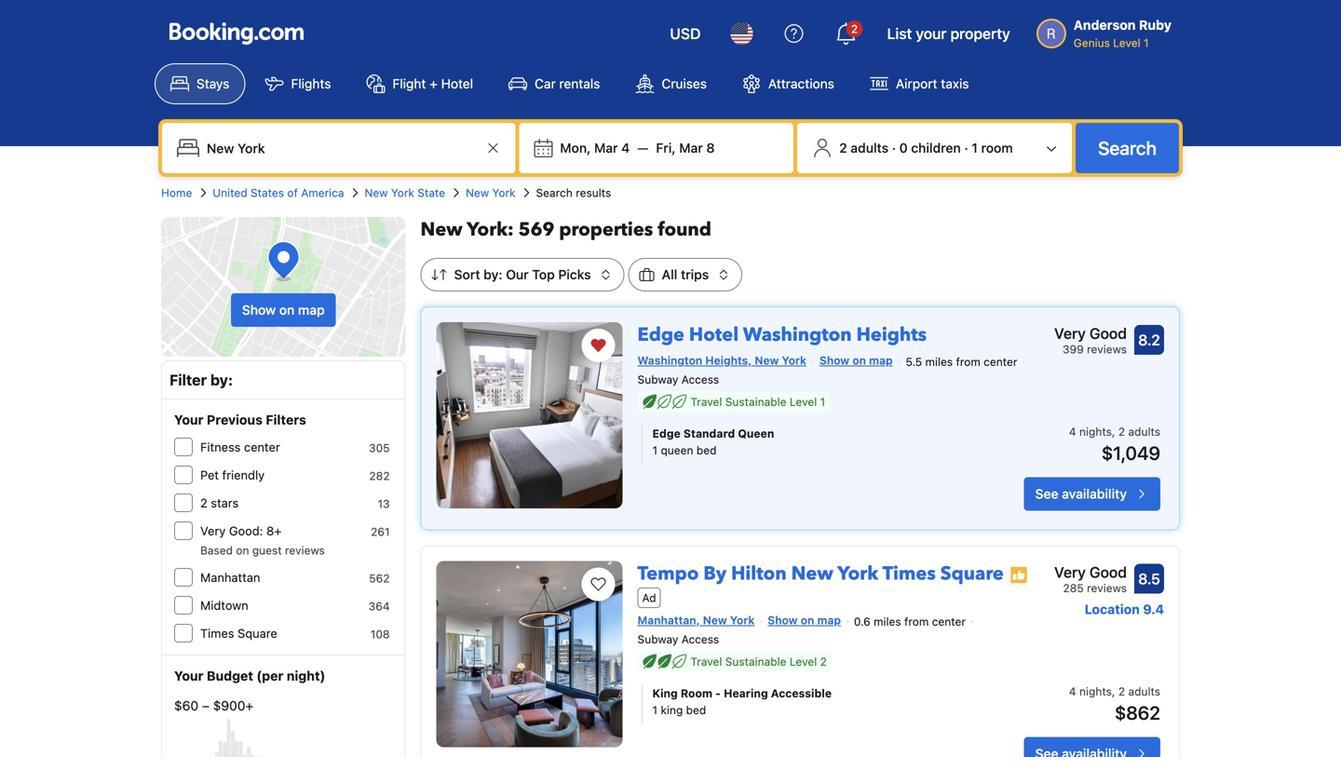 Task type: describe. For each thing, give the bounding box(es) containing it.
562
[[369, 572, 390, 585]]

found
[[658, 217, 712, 243]]

midtown
[[200, 599, 249, 613]]

united states of america link
[[213, 184, 344, 201]]

flight
[[393, 76, 426, 91]]

4 for $862
[[1070, 686, 1077, 699]]

booking.com image
[[170, 22, 304, 45]]

top
[[532, 267, 555, 282]]

new down 'by'
[[703, 614, 727, 627]]

rentals
[[560, 76, 600, 91]]

reviews for 8.2
[[1088, 343, 1127, 356]]

access for $862
[[682, 633, 720, 646]]

tempo by hilton new york times square
[[638, 562, 1004, 587]]

guest
[[252, 544, 282, 557]]

new york
[[466, 186, 516, 199]]

york:
[[467, 217, 514, 243]]

261
[[371, 526, 390, 539]]

filter
[[170, 371, 207, 389]]

285
[[1064, 582, 1084, 595]]

$1,049
[[1102, 442, 1161, 464]]

show on map for $862
[[768, 614, 841, 627]]

based on guest reviews
[[200, 544, 325, 557]]

stars
[[211, 496, 239, 510]]

show on map for $1,049
[[820, 354, 893, 367]]

2 left 0
[[840, 140, 848, 156]]

search results
[[536, 186, 612, 199]]

2 inside 4 nights , 2 adults $862
[[1119, 686, 1126, 699]]

364
[[369, 600, 390, 613]]

1 vertical spatial washington
[[638, 354, 703, 367]]

room
[[681, 687, 713, 700]]

travel for $862
[[691, 656, 723, 669]]

on inside button
[[279, 302, 295, 318]]

5.5
[[906, 355, 923, 368]]

search results updated. new york: 569 properties found. element
[[421, 217, 1181, 243]]

standard
[[684, 427, 735, 440]]

list your property
[[888, 25, 1011, 42]]

king
[[653, 687, 678, 700]]

adults for $1,049
[[1129, 426, 1161, 439]]

-
[[716, 687, 721, 700]]

picks
[[559, 267, 591, 282]]

attractions
[[769, 76, 835, 91]]

heights,
[[706, 354, 752, 367]]

bed inside the king room - hearing accessible 1 king bed
[[686, 704, 707, 717]]

1 vertical spatial center
[[244, 440, 280, 454]]

reviews for 8.5
[[1088, 582, 1127, 595]]

Where are you going? field
[[199, 131, 482, 165]]

show inside button
[[242, 302, 276, 318]]

very good 399 reviews
[[1055, 325, 1127, 356]]

new down state
[[421, 217, 463, 243]]

hilton
[[732, 562, 787, 587]]

$900+
[[213, 698, 254, 714]]

very good element for 8.2
[[1055, 322, 1127, 345]]

1 inside edge standard queen 1 queen bed
[[653, 444, 658, 457]]

adults for $862
[[1129, 686, 1161, 699]]

399
[[1063, 343, 1084, 356]]

new york state
[[365, 186, 445, 199]]

manhattan
[[200, 571, 260, 585]]

—
[[638, 140, 649, 156]]

cruises link
[[620, 63, 723, 104]]

13
[[378, 498, 390, 511]]

hotel inside flight + hotel link
[[441, 76, 473, 91]]

map for $1,049
[[870, 354, 893, 367]]

america
[[301, 186, 344, 199]]

, for $862
[[1112, 686, 1116, 699]]

edge standard queen link
[[653, 426, 968, 442]]

miles for $862
[[874, 615, 902, 628]]

map inside button
[[298, 302, 325, 318]]

8
[[707, 140, 715, 156]]

hotel inside edge hotel washington heights 'link'
[[689, 322, 739, 348]]

very good: 8+
[[200, 524, 282, 538]]

filter by:
[[170, 371, 233, 389]]

center for $862
[[932, 615, 966, 628]]

manhattan, new york
[[638, 614, 755, 627]]

our
[[506, 267, 529, 282]]

pet
[[200, 468, 219, 482]]

this property is part of our preferred partner program. it's committed to providing excellent service and good value. it'll pay us a higher commission if you make a booking. image
[[1010, 566, 1029, 585]]

children
[[912, 140, 961, 156]]

state
[[418, 186, 445, 199]]

9.4
[[1144, 602, 1165, 617]]

0 vertical spatial 4
[[622, 140, 630, 156]]

airport
[[896, 76, 938, 91]]

pet friendly
[[200, 468, 265, 482]]

your account menu anderson ruby genius level 1 element
[[1037, 8, 1180, 51]]

level inside the anderson ruby genius level 1
[[1114, 36, 1141, 49]]

new down edge hotel washington heights
[[755, 354, 779, 367]]

ruby
[[1140, 17, 1172, 33]]

level for $862
[[790, 656, 817, 669]]

search for search results
[[536, 186, 573, 199]]

stays
[[197, 76, 230, 91]]

adults inside dropdown button
[[851, 140, 889, 156]]

from for $1,049
[[956, 355, 981, 368]]

location 9.4
[[1085, 602, 1165, 617]]

2 adults · 0 children · 1 room
[[840, 140, 1014, 156]]

availability
[[1062, 487, 1127, 502]]

airport taxis link
[[854, 63, 985, 104]]

accessible
[[771, 687, 832, 700]]

your budget (per night)
[[174, 669, 326, 684]]

good:
[[229, 524, 263, 538]]

see availability
[[1036, 487, 1127, 502]]

nights for $1,049
[[1080, 426, 1112, 439]]

car rentals
[[535, 76, 600, 91]]

access for $1,049
[[682, 373, 720, 386]]

8+
[[267, 524, 282, 538]]

edge hotel washington heights link
[[638, 315, 927, 348]]

edge for edge hotel washington heights
[[638, 322, 685, 348]]

subway for $1,049
[[638, 373, 679, 386]]

all trips
[[662, 267, 709, 282]]

king room - hearing accessible 1 king bed
[[653, 687, 832, 717]]

2 up king room - hearing accessible link
[[821, 656, 827, 669]]

home
[[161, 186, 192, 199]]

attractions link
[[727, 63, 851, 104]]

times inside tempo by hilton new york times square link
[[883, 562, 936, 587]]

hearing
[[724, 687, 768, 700]]

york up 'travel sustainable level 2'
[[730, 614, 755, 627]]

subway for $862
[[638, 633, 679, 646]]

night)
[[287, 669, 326, 684]]

0.6 miles from center subway access
[[638, 615, 966, 646]]

1 inside dropdown button
[[972, 140, 978, 156]]

1 vertical spatial reviews
[[285, 544, 325, 557]]

1 inside the king room - hearing accessible 1 king bed
[[653, 704, 658, 717]]

scored 8.5 element
[[1135, 564, 1165, 594]]

travel sustainable level 2
[[691, 656, 827, 669]]

level for $1,049
[[790, 396, 817, 409]]

by: for filter
[[211, 371, 233, 389]]

previous
[[207, 412, 263, 428]]

4 nights , 2 adults $1,049
[[1070, 426, 1161, 464]]

center for $1,049
[[984, 355, 1018, 368]]

budget
[[207, 669, 253, 684]]

, for $1,049
[[1112, 426, 1116, 439]]

good for 8.2
[[1090, 325, 1127, 342]]

$60
[[174, 698, 199, 714]]

8.2
[[1139, 331, 1161, 349]]

mon, mar 4 — fri, mar 8
[[560, 140, 715, 156]]



Task type: locate. For each thing, give the bounding box(es) containing it.
reviews right the '399'
[[1088, 343, 1127, 356]]

sustainable for $1,049
[[726, 396, 787, 409]]

1 vertical spatial map
[[870, 354, 893, 367]]

square left this property is part of our preferred partner program. it's committed to providing excellent service and good value. it'll pay us a higher commission if you make a booking. icon
[[941, 562, 1004, 587]]

scored 8.2 element
[[1135, 325, 1165, 355]]

1 vertical spatial ,
[[1112, 686, 1116, 699]]

trips
[[681, 267, 709, 282]]

1 vertical spatial good
[[1090, 564, 1127, 582]]

2 access from the top
[[682, 633, 720, 646]]

0 vertical spatial subway
[[638, 373, 679, 386]]

–
[[202, 698, 210, 714]]

edge up queen on the bottom of page
[[653, 427, 681, 440]]

room
[[982, 140, 1014, 156]]

0 horizontal spatial from
[[905, 615, 929, 628]]

subway down washington heights, new york at the top of page
[[638, 373, 679, 386]]

travel sustainable level 1
[[691, 396, 826, 409]]

level down the 0.6 miles from center subway access
[[790, 656, 817, 669]]

0 vertical spatial very
[[1055, 325, 1086, 342]]

washington
[[744, 322, 852, 348], [638, 354, 703, 367]]

0 vertical spatial good
[[1090, 325, 1127, 342]]

adults
[[851, 140, 889, 156], [1129, 426, 1161, 439], [1129, 686, 1161, 699]]

car rentals link
[[493, 63, 616, 104]]

search button
[[1076, 123, 1180, 173]]

good up location
[[1090, 564, 1127, 582]]

0 vertical spatial square
[[941, 562, 1004, 587]]

car
[[535, 76, 556, 91]]

from inside the 5.5 miles from center subway access
[[956, 355, 981, 368]]

very good element up location
[[1055, 562, 1127, 584]]

1 inside the anderson ruby genius level 1
[[1144, 36, 1149, 49]]

sustainable for $862
[[726, 656, 787, 669]]

2 horizontal spatial show
[[820, 354, 850, 367]]

0 vertical spatial bed
[[697, 444, 717, 457]]

show for $1,049
[[820, 354, 850, 367]]

reviews inside very good 399 reviews
[[1088, 343, 1127, 356]]

very up 285
[[1055, 564, 1086, 582]]

4 inside 4 nights , 2 adults $1,049
[[1070, 426, 1077, 439]]

level up edge standard queen link on the bottom
[[790, 396, 817, 409]]

from
[[956, 355, 981, 368], [905, 615, 929, 628]]

1 horizontal spatial show
[[768, 614, 798, 627]]

adults left 0
[[851, 140, 889, 156]]

list your property link
[[876, 11, 1022, 56]]

, up $862
[[1112, 686, 1116, 699]]

2 · from the left
[[965, 140, 969, 156]]

1 vertical spatial travel
[[691, 656, 723, 669]]

tempo by hilton new york times square image
[[437, 562, 623, 748]]

new up 'york:'
[[466, 186, 489, 199]]

washington inside 'link'
[[744, 322, 852, 348]]

fitness
[[200, 440, 241, 454]]

1 very good element from the top
[[1055, 322, 1127, 345]]

sort by: our top picks
[[454, 267, 591, 282]]

1 vertical spatial times
[[200, 627, 234, 641]]

0 horizontal spatial show
[[242, 302, 276, 318]]

fri, mar 8 button
[[649, 131, 723, 165]]

travel for $1,049
[[691, 396, 723, 409]]

map for $862
[[818, 614, 841, 627]]

center right 0.6
[[932, 615, 966, 628]]

· right children
[[965, 140, 969, 156]]

queen
[[738, 427, 775, 440]]

anderson
[[1074, 17, 1136, 33]]

nights up the $1,049 on the right bottom of the page
[[1080, 426, 1112, 439]]

very
[[1055, 325, 1086, 342], [200, 524, 226, 538], [1055, 564, 1086, 582]]

1 sustainable from the top
[[726, 396, 787, 409]]

0 horizontal spatial by:
[[211, 371, 233, 389]]

manhattan,
[[638, 614, 700, 627]]

1 horizontal spatial search
[[1099, 137, 1157, 159]]

0 horizontal spatial center
[[244, 440, 280, 454]]

edge standard queen 1 queen bed
[[653, 427, 775, 457]]

0 vertical spatial ,
[[1112, 426, 1116, 439]]

miles for $1,049
[[926, 355, 953, 368]]

2 left stars
[[200, 496, 208, 510]]

united
[[213, 186, 247, 199]]

access
[[682, 373, 720, 386], [682, 633, 720, 646]]

sustainable up hearing
[[726, 656, 787, 669]]

very for 8.2
[[1055, 325, 1086, 342]]

center
[[984, 355, 1018, 368], [244, 440, 280, 454], [932, 615, 966, 628]]

usd button
[[659, 11, 712, 56]]

times square
[[200, 627, 277, 641]]

1 vertical spatial show
[[820, 354, 850, 367]]

very good element left 8.2
[[1055, 322, 1127, 345]]

1 , from the top
[[1112, 426, 1116, 439]]

1 vertical spatial adults
[[1129, 426, 1161, 439]]

mar left 8
[[680, 140, 703, 156]]

2 vertical spatial very
[[1055, 564, 1086, 582]]

property
[[951, 25, 1011, 42]]

, inside 4 nights , 2 adults $1,049
[[1112, 426, 1116, 439]]

2 your from the top
[[174, 669, 204, 684]]

adults up $862
[[1129, 686, 1161, 699]]

new york link
[[466, 184, 516, 201]]

center inside the 5.5 miles from center subway access
[[984, 355, 1018, 368]]

access inside the 0.6 miles from center subway access
[[682, 633, 720, 646]]

mon, mar 4 button
[[553, 131, 638, 165]]

nights inside 4 nights , 2 adults $1,049
[[1080, 426, 1112, 439]]

1 vertical spatial subway
[[638, 633, 679, 646]]

nights for $862
[[1080, 686, 1112, 699]]

1 vertical spatial show on map
[[820, 354, 893, 367]]

1 horizontal spatial from
[[956, 355, 981, 368]]

1 vertical spatial 4
[[1070, 426, 1077, 439]]

square
[[941, 562, 1004, 587], [238, 627, 277, 641]]

2 vertical spatial reviews
[[1088, 582, 1127, 595]]

2 travel from the top
[[691, 656, 723, 669]]

miles right 0.6
[[874, 615, 902, 628]]

new york: 569 properties found
[[421, 217, 712, 243]]

2 , from the top
[[1112, 686, 1116, 699]]

0 horizontal spatial hotel
[[441, 76, 473, 91]]

0 vertical spatial show
[[242, 302, 276, 318]]

1 vertical spatial search
[[536, 186, 573, 199]]

cruises
[[662, 76, 707, 91]]

2 good from the top
[[1090, 564, 1127, 582]]

of
[[287, 186, 298, 199]]

0 vertical spatial level
[[1114, 36, 1141, 49]]

1 horizontal spatial hotel
[[689, 322, 739, 348]]

by: left our
[[484, 267, 503, 282]]

1 vertical spatial hotel
[[689, 322, 739, 348]]

sort
[[454, 267, 480, 282]]

flights
[[291, 76, 331, 91]]

0 vertical spatial your
[[174, 412, 204, 428]]

2 horizontal spatial center
[[984, 355, 1018, 368]]

0 vertical spatial edge
[[638, 322, 685, 348]]

very up based
[[200, 524, 226, 538]]

fitness center
[[200, 440, 280, 454]]

flights link
[[249, 63, 347, 104]]

good inside very good 285 reviews
[[1090, 564, 1127, 582]]

2 stars
[[200, 496, 239, 510]]

new right hilton
[[792, 562, 834, 587]]

(per
[[257, 669, 284, 684]]

list
[[888, 25, 913, 42]]

2 very good element from the top
[[1055, 562, 1127, 584]]

282
[[369, 470, 390, 483]]

your for your budget (per night)
[[174, 669, 204, 684]]

mar right mon,
[[595, 140, 618, 156]]

by:
[[484, 267, 503, 282], [211, 371, 233, 389]]

access down "manhattan, new york"
[[682, 633, 720, 646]]

1 vertical spatial sustainable
[[726, 656, 787, 669]]

united states of america
[[213, 186, 344, 199]]

1 vertical spatial nights
[[1080, 686, 1112, 699]]

0 vertical spatial from
[[956, 355, 981, 368]]

0 vertical spatial nights
[[1080, 426, 1112, 439]]

2 inside 4 nights , 2 adults $1,049
[[1119, 426, 1126, 439]]

0 vertical spatial times
[[883, 562, 936, 587]]

2 sustainable from the top
[[726, 656, 787, 669]]

0 vertical spatial miles
[[926, 355, 953, 368]]

your up $60
[[174, 669, 204, 684]]

1 left queen on the bottom of page
[[653, 444, 658, 457]]

by: right filter
[[211, 371, 233, 389]]

1 horizontal spatial washington
[[744, 322, 852, 348]]

mar
[[595, 140, 618, 156], [680, 140, 703, 156]]

reviews up location
[[1088, 582, 1127, 595]]

very inside very good 399 reviews
[[1055, 325, 1086, 342]]

very good element
[[1055, 322, 1127, 345], [1055, 562, 1127, 584]]

1 horizontal spatial ·
[[965, 140, 969, 156]]

usd
[[670, 25, 701, 42]]

0 horizontal spatial search
[[536, 186, 573, 199]]

1 access from the top
[[682, 373, 720, 386]]

edge inside edge hotel washington heights 'link'
[[638, 322, 685, 348]]

8.5
[[1139, 570, 1161, 588]]

by: for sort
[[484, 267, 503, 282]]

bed down standard
[[697, 444, 717, 457]]

1 down ruby
[[1144, 36, 1149, 49]]

1 vertical spatial square
[[238, 627, 277, 641]]

flight + hotel
[[393, 76, 473, 91]]

1 horizontal spatial by:
[[484, 267, 503, 282]]

1 travel from the top
[[691, 396, 723, 409]]

from right 5.5 at the top right of the page
[[956, 355, 981, 368]]

2 adults · 0 children · 1 room button
[[805, 130, 1065, 166]]

108
[[371, 628, 390, 641]]

1 subway from the top
[[638, 373, 679, 386]]

2 vertical spatial map
[[818, 614, 841, 627]]

see
[[1036, 487, 1059, 502]]

very for 8.5
[[1055, 564, 1086, 582]]

1 good from the top
[[1090, 325, 1127, 342]]

york up 'york:'
[[492, 186, 516, 199]]

center inside the 0.6 miles from center subway access
[[932, 615, 966, 628]]

edge inside edge standard queen 1 queen bed
[[653, 427, 681, 440]]

access down washington heights, new york at the top of page
[[682, 373, 720, 386]]

2 vertical spatial level
[[790, 656, 817, 669]]

2 up $862
[[1119, 686, 1126, 699]]

1 vertical spatial bed
[[686, 704, 707, 717]]

1 vertical spatial access
[[682, 633, 720, 646]]

subway
[[638, 373, 679, 386], [638, 633, 679, 646]]

good inside very good 399 reviews
[[1090, 325, 1127, 342]]

miles inside the 0.6 miles from center subway access
[[874, 615, 902, 628]]

1 left room
[[972, 140, 978, 156]]

1 left the king
[[653, 704, 658, 717]]

stays link
[[155, 63, 245, 104]]

by
[[704, 562, 727, 587]]

filters
[[266, 412, 306, 428]]

new right america
[[365, 186, 388, 199]]

0 vertical spatial travel
[[691, 396, 723, 409]]

your down filter
[[174, 412, 204, 428]]

1 horizontal spatial times
[[883, 562, 936, 587]]

1 vertical spatial by:
[[211, 371, 233, 389]]

1 vertical spatial level
[[790, 396, 817, 409]]

washington left heights,
[[638, 354, 703, 367]]

1 · from the left
[[892, 140, 896, 156]]

miles
[[926, 355, 953, 368], [874, 615, 902, 628]]

mon,
[[560, 140, 591, 156]]

hotel right +
[[441, 76, 473, 91]]

very up the '399'
[[1055, 325, 1086, 342]]

1 down the 5.5 miles from center subway access
[[821, 396, 826, 409]]

nights down location
[[1080, 686, 1112, 699]]

bed down room
[[686, 704, 707, 717]]

this property is part of our preferred partner program. it's committed to providing excellent service and good value. it'll pay us a higher commission if you make a booking. image
[[1010, 566, 1029, 585]]

travel up room
[[691, 656, 723, 669]]

569
[[519, 217, 555, 243]]

center up the friendly
[[244, 440, 280, 454]]

0 vertical spatial map
[[298, 302, 325, 318]]

2 vertical spatial 4
[[1070, 686, 1077, 699]]

0 vertical spatial adults
[[851, 140, 889, 156]]

0 vertical spatial washington
[[744, 322, 852, 348]]

0 horizontal spatial times
[[200, 627, 234, 641]]

1 horizontal spatial miles
[[926, 355, 953, 368]]

subway inside the 0.6 miles from center subway access
[[638, 633, 679, 646]]

0 horizontal spatial square
[[238, 627, 277, 641]]

2
[[852, 22, 858, 35], [840, 140, 848, 156], [1119, 426, 1126, 439], [200, 496, 208, 510], [821, 656, 827, 669], [1119, 686, 1126, 699]]

edge
[[638, 322, 685, 348], [653, 427, 681, 440]]

2 horizontal spatial map
[[870, 354, 893, 367]]

1 horizontal spatial square
[[941, 562, 1004, 587]]

1 horizontal spatial map
[[818, 614, 841, 627]]

miles inside the 5.5 miles from center subway access
[[926, 355, 953, 368]]

0 vertical spatial show on map
[[242, 302, 325, 318]]

1 vertical spatial edge
[[653, 427, 681, 440]]

see availability link
[[1025, 478, 1161, 511]]

0 vertical spatial search
[[1099, 137, 1157, 159]]

adults inside 4 nights , 2 adults $1,049
[[1129, 426, 1161, 439]]

0 horizontal spatial mar
[[595, 140, 618, 156]]

very good 285 reviews
[[1055, 564, 1127, 595]]

2 vertical spatial adults
[[1129, 686, 1161, 699]]

0 horizontal spatial ·
[[892, 140, 896, 156]]

new york state link
[[365, 184, 445, 201]]

reviews right guest
[[285, 544, 325, 557]]

square up your budget (per night)
[[238, 627, 277, 641]]

queen
[[661, 444, 694, 457]]

, up the $1,049 on the right bottom of the page
[[1112, 426, 1116, 439]]

4 for $1,049
[[1070, 426, 1077, 439]]

hotel up washington heights, new york at the top of page
[[689, 322, 739, 348]]

york
[[391, 186, 415, 199], [492, 186, 516, 199], [782, 354, 807, 367], [838, 562, 879, 587], [730, 614, 755, 627]]

adults inside 4 nights , 2 adults $862
[[1129, 686, 1161, 699]]

bed inside edge standard queen 1 queen bed
[[697, 444, 717, 457]]

subway inside the 5.5 miles from center subway access
[[638, 373, 679, 386]]

level down anderson
[[1114, 36, 1141, 49]]

states
[[251, 186, 284, 199]]

location
[[1085, 602, 1140, 617]]

2 left list
[[852, 22, 858, 35]]

show on map inside button
[[242, 302, 325, 318]]

, inside 4 nights , 2 adults $862
[[1112, 686, 1116, 699]]

0 vertical spatial center
[[984, 355, 1018, 368]]

search inside "button"
[[1099, 137, 1157, 159]]

1 vertical spatial from
[[905, 615, 929, 628]]

edge down all
[[638, 322, 685, 348]]

edge hotel washington heights image
[[437, 322, 623, 509]]

show for $862
[[768, 614, 798, 627]]

0 horizontal spatial map
[[298, 302, 325, 318]]

travel up standard
[[691, 396, 723, 409]]

access inside the 5.5 miles from center subway access
[[682, 373, 720, 386]]

york left state
[[391, 186, 415, 199]]

1 vertical spatial your
[[174, 669, 204, 684]]

1 nights from the top
[[1080, 426, 1112, 439]]

2 mar from the left
[[680, 140, 703, 156]]

0
[[900, 140, 908, 156]]

taxis
[[941, 76, 970, 91]]

0 vertical spatial by:
[[484, 267, 503, 282]]

0.6
[[854, 615, 871, 628]]

home link
[[161, 184, 192, 201]]

0 horizontal spatial miles
[[874, 615, 902, 628]]

1 vertical spatial miles
[[874, 615, 902, 628]]

miles right 5.5 at the top right of the page
[[926, 355, 953, 368]]

good left 8.2
[[1090, 325, 1127, 342]]

search for search
[[1099, 137, 1157, 159]]

0 vertical spatial very good element
[[1055, 322, 1127, 345]]

2 nights from the top
[[1080, 686, 1112, 699]]

0 vertical spatial sustainable
[[726, 396, 787, 409]]

from for $862
[[905, 615, 929, 628]]

very inside very good 285 reviews
[[1055, 564, 1086, 582]]

edge for edge standard queen 1 queen bed
[[653, 427, 681, 440]]

york down edge hotel washington heights
[[782, 354, 807, 367]]

2 vertical spatial show on map
[[768, 614, 841, 627]]

your for your previous filters
[[174, 412, 204, 428]]

very good element for 8.5
[[1055, 562, 1127, 584]]

1 horizontal spatial center
[[932, 615, 966, 628]]

0 vertical spatial reviews
[[1088, 343, 1127, 356]]

2 vertical spatial center
[[932, 615, 966, 628]]

from right 0.6
[[905, 615, 929, 628]]

0 vertical spatial hotel
[[441, 76, 473, 91]]

subway down manhattan,
[[638, 633, 679, 646]]

4 inside 4 nights , 2 adults $862
[[1070, 686, 1077, 699]]

1 mar from the left
[[595, 140, 618, 156]]

1 horizontal spatial mar
[[680, 140, 703, 156]]

tempo
[[638, 562, 699, 587]]

edge hotel washington heights
[[638, 322, 927, 348]]

tempo by hilton new york times square link
[[638, 554, 1004, 587]]

your previous filters
[[174, 412, 306, 428]]

adults up the $1,049 on the right bottom of the page
[[1129, 426, 1161, 439]]

washington up the 5.5 miles from center subway access
[[744, 322, 852, 348]]

good for 8.5
[[1090, 564, 1127, 582]]

1 your from the top
[[174, 412, 204, 428]]

1 vertical spatial very
[[200, 524, 226, 538]]

center left the '399'
[[984, 355, 1018, 368]]

· left 0
[[892, 140, 896, 156]]

0 horizontal spatial washington
[[638, 354, 703, 367]]

2 subway from the top
[[638, 633, 679, 646]]

2 up the $1,049 on the right bottom of the page
[[1119, 426, 1126, 439]]

nights inside 4 nights , 2 adults $862
[[1080, 686, 1112, 699]]

your
[[174, 412, 204, 428], [174, 669, 204, 684]]

1 vertical spatial very good element
[[1055, 562, 1127, 584]]

york up 0.6
[[838, 562, 879, 587]]

0 vertical spatial access
[[682, 373, 720, 386]]

from inside the 0.6 miles from center subway access
[[905, 615, 929, 628]]

sustainable up queen at the bottom of the page
[[726, 396, 787, 409]]

reviews inside very good 285 reviews
[[1088, 582, 1127, 595]]

5.5 miles from center subway access
[[638, 355, 1018, 386]]

2 vertical spatial show
[[768, 614, 798, 627]]



Task type: vqa. For each thing, say whether or not it's contained in the screenshot.
the Edge Hotel Washington Heights image
yes



